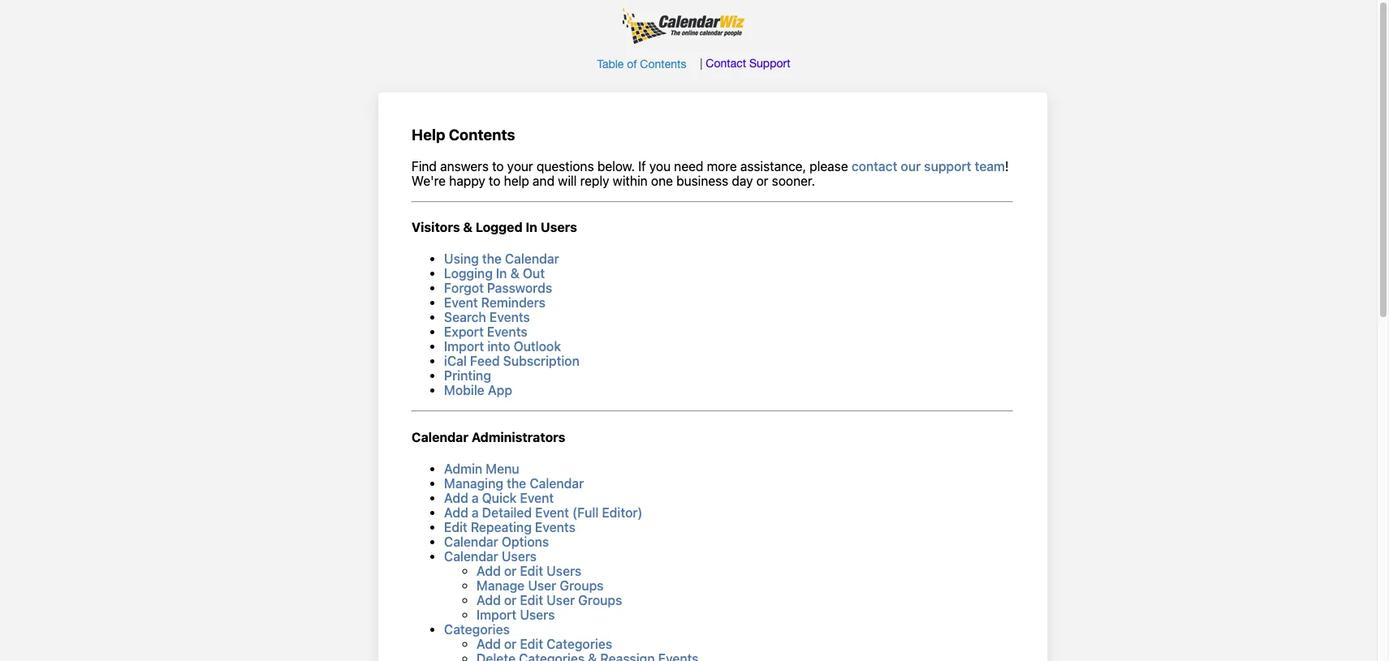 Task type: vqa. For each thing, say whether or not it's contained in the screenshot.
'CONTACT SUPPORT' link
yes



Task type: locate. For each thing, give the bounding box(es) containing it.
contact
[[706, 57, 746, 70]]

|
[[700, 57, 703, 70]]

contact support link
[[706, 57, 791, 70]]

None button
[[587, 52, 697, 76]]



Task type: describe. For each thing, give the bounding box(es) containing it.
support
[[749, 57, 791, 70]]

| contact support
[[697, 57, 791, 70]]



